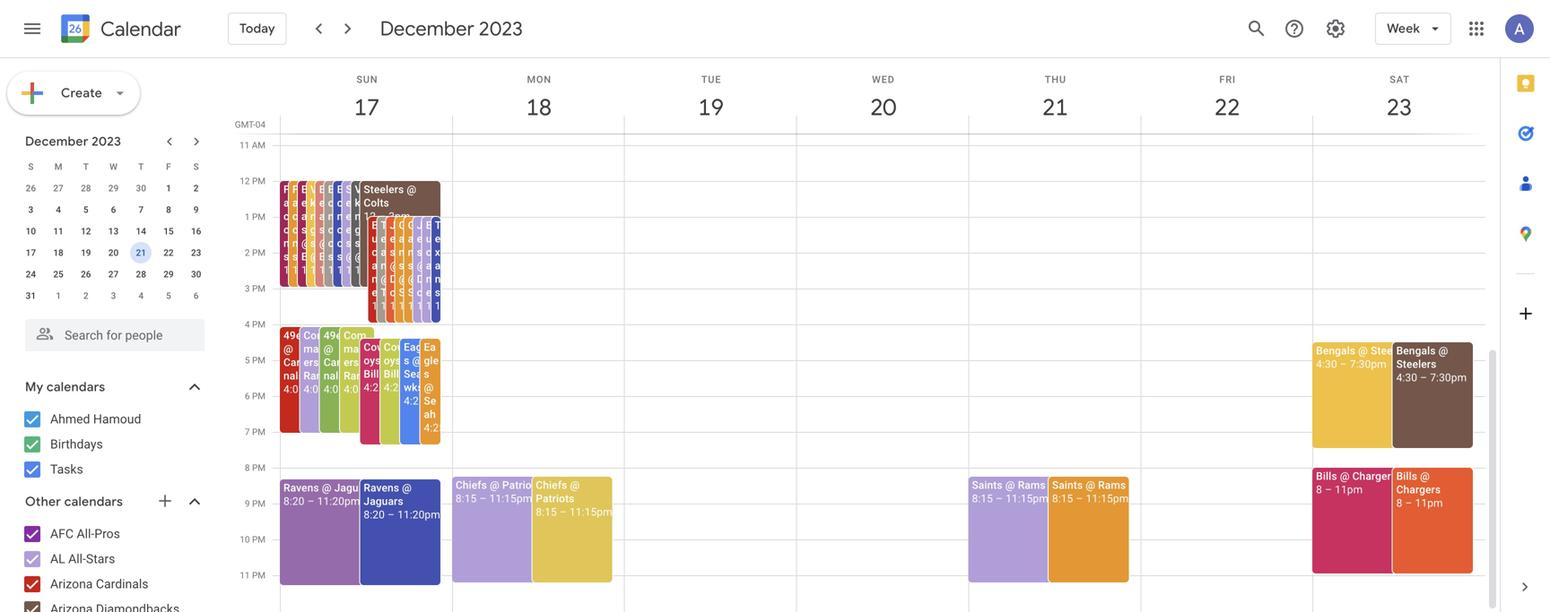 Task type: describe. For each thing, give the bounding box(es) containing it.
my calendars
[[25, 380, 105, 396]]

3 for 3 pm
[[245, 284, 250, 294]]

2 vertical spatial steelers
[[1397, 358, 1437, 371]]

t inside t e x a n s @ ti ta n s
[[435, 219, 442, 232]]

b e ar s @ br o w n s for 1st b e ar s @ br o w n s button
[[301, 184, 312, 317]]

vi ki n g s @ b e n g al s for 1st vi ki n g s @ b e n g al s button from the left
[[310, 184, 320, 344]]

22 link
[[1207, 87, 1248, 128]]

29 element
[[158, 264, 179, 285]]

ks
[[424, 436, 435, 448]]

26 for 26 element
[[81, 269, 91, 280]]

1 cowb oys @ bills button from the left
[[360, 339, 394, 445]]

t inside t ex a ns @ ti ta ns
[[381, 219, 387, 232]]

saints @ rams 8:15 – 11:15pm saints @ rams 8:15 – 11:15pm
[[972, 480, 1129, 506]]

1 ers from the left
[[304, 357, 319, 369]]

1 bengals @ steelers 4:30 – 7:30pm from the left
[[1317, 345, 1411, 371]]

add other calendars image
[[156, 493, 174, 511]]

1 horizontal spatial december
[[380, 16, 474, 41]]

1 chiefs from the left
[[456, 480, 487, 492]]

vi ki n g s @ b e n g al s for 2nd vi ki n g s @ b e n g al s button from the left
[[355, 184, 365, 344]]

0 vertical spatial chargers
[[1353, 471, 1397, 483]]

steelers inside steelers @ colts 12 – 3pm
[[364, 184, 404, 196]]

1 gi from the left
[[399, 219, 409, 232]]

22 inside column header
[[1214, 93, 1239, 122]]

ol inside st e el er s @ c ol ts
[[346, 278, 355, 290]]

ea
[[424, 341, 436, 354]]

3 pm
[[245, 284, 266, 294]]

afc
[[50, 527, 74, 542]]

row containing 24
[[17, 264, 210, 285]]

21 link
[[1035, 87, 1076, 128]]

1 br o n c o s @ li o n s button from the left
[[325, 181, 340, 331]]

0 vertical spatial 4:30
[[1317, 358, 1338, 371]]

s inside st e el er s @ c ol ts
[[346, 237, 352, 250]]

fri
[[1220, 74, 1236, 85]]

8 pm
[[245, 463, 266, 474]]

2 saints from the left
[[1052, 480, 1083, 492]]

1 j et s @ d ol p hi ns button from the left
[[386, 217, 402, 340]]

2 com from the left
[[344, 330, 367, 342]]

0 vertical spatial 1
[[166, 183, 171, 194]]

other
[[25, 494, 61, 511]]

c
[[346, 264, 353, 277]]

november 26 element
[[20, 178, 42, 199]]

nals for 2nd the 49ers @ cardi nals button from the right
[[284, 370, 304, 383]]

1 b u cc a n ee rs @ p ac ke rs button from the left
[[368, 217, 384, 380]]

11 element
[[48, 221, 69, 242]]

1 horizontal spatial f
[[284, 184, 290, 196]]

today
[[240, 21, 275, 37]]

sun 17
[[353, 74, 379, 122]]

11 am
[[240, 140, 266, 151]]

0 horizontal spatial 8:20
[[284, 496, 305, 508]]

s left t e x a n s @ ti ta n s button
[[408, 287, 415, 299]]

2 ers from the left
[[344, 357, 359, 369]]

nals for 2nd the 49ers @ cardi nals button
[[324, 370, 344, 383]]

gi a nt s @ s ai nt s for second gi a nt s @ s ai nt s button
[[408, 219, 418, 340]]

7 for 7
[[139, 205, 144, 215]]

pm for 3 pm
[[252, 284, 266, 294]]

1 horizontal spatial 2023
[[479, 16, 523, 41]]

@ inside eagle s @ seaha wks
[[412, 355, 422, 367]]

row containing 3
[[17, 199, 210, 221]]

1 hi from the left
[[390, 314, 399, 326]]

2 gi a nt s @ s ai nt s button from the left
[[404, 217, 420, 340]]

1 cardi from the left
[[284, 357, 309, 369]]

w for 1st b e ar s @ br o w n s button
[[301, 278, 309, 290]]

1 vertical spatial chargers
[[1397, 484, 1441, 497]]

6 for the january 6 element
[[194, 291, 199, 302]]

21 inside cell
[[136, 248, 146, 258]]

arizona
[[50, 577, 93, 592]]

b for 1st b e ar s @ br o w n s button
[[301, 184, 308, 196]]

17 element
[[20, 242, 42, 264]]

se
[[424, 395, 436, 408]]

1 49ers from the left
[[284, 330, 311, 342]]

2 oys from the left
[[384, 355, 401, 367]]

29 for 29 element
[[164, 269, 174, 280]]

12 element
[[75, 221, 97, 242]]

10 pm
[[240, 535, 266, 546]]

ravens @ jaguars 8:20 – 11:20pm ravens @ jaguars 8:20 – 11:20pm
[[284, 482, 440, 522]]

er inside st e el er s @ c ol ts
[[346, 224, 356, 236]]

2 pm
[[245, 248, 266, 258]]

1 vertical spatial steelers
[[1371, 345, 1411, 358]]

– inside steelers @ colts 12 – 3pm
[[379, 210, 386, 223]]

12 pm
[[240, 176, 266, 187]]

j et s @ d ol p hi ns for 1st j et s @ d ol p hi ns button from the right
[[417, 219, 429, 340]]

e for 1st b e ar s @ br o w n s button
[[301, 197, 307, 210]]

17 inside 17 element
[[26, 248, 36, 258]]

2 cowb from the left
[[384, 341, 411, 354]]

17 column header
[[280, 58, 453, 134]]

all- for stars
[[68, 552, 86, 567]]

br o n c o s @ li o n s for first br o n c o s @ li o n s button from left
[[328, 184, 339, 331]]

6 pm
[[245, 391, 266, 402]]

@ inside st e el er s @ c ol ts
[[346, 251, 356, 263]]

chiefs @ patriots 8:15 – 11:15pm chiefs @ patriots 8:15 – 11:15pm
[[456, 480, 613, 519]]

s inside ea gle s @ se ah aw ks
[[424, 368, 430, 381]]

november 28 element
[[75, 178, 97, 199]]

gi a nt s @ s ai nt s for 1st gi a nt s @ s ai nt s button
[[399, 219, 409, 340]]

23 inside 23 element
[[191, 248, 201, 258]]

wed 20
[[869, 74, 895, 122]]

mon 18
[[525, 74, 552, 122]]

2 d from the left
[[417, 273, 424, 286]]

1 saints from the left
[[972, 480, 1003, 492]]

al all-stars
[[50, 552, 115, 567]]

2 chiefs from the left
[[536, 480, 567, 492]]

ahmed hamoud
[[50, 412, 141, 427]]

30 for november 30 element
[[136, 183, 146, 194]]

1 vertical spatial patriots
[[536, 493, 575, 506]]

2 for january 2 element
[[83, 291, 88, 302]]

ti inside t e x a n s @ ti ta n s
[[435, 314, 444, 326]]

1 vertical spatial jaguars
[[364, 496, 403, 508]]

9 pm
[[245, 499, 266, 510]]

1 b e ar s @ br o w n s button from the left
[[298, 181, 313, 318]]

2 b e ar s @ br o w n s button from the left
[[316, 181, 331, 318]]

ti inside t ex a ns @ ti ta ns
[[381, 287, 390, 299]]

create button
[[7, 72, 140, 115]]

today button
[[228, 7, 287, 50]]

15 element
[[158, 221, 179, 242]]

1 horizontal spatial 11:20pm
[[398, 509, 440, 522]]

1 f al c o n s @ p a nt h er s button from the left
[[280, 181, 295, 358]]

2 hi from the left
[[417, 314, 426, 326]]

1 vi ki n g s @ b e n g al s button from the left
[[307, 181, 322, 345]]

0 vertical spatial 11pm
[[1335, 484, 1363, 497]]

2 mand from the left
[[344, 343, 371, 356]]

20 element
[[103, 242, 124, 264]]

28 element
[[130, 264, 152, 285]]

arizona cardinals
[[50, 577, 148, 592]]

gmt-04
[[235, 119, 266, 130]]

pm for 7 pm
[[252, 427, 266, 438]]

30 element
[[185, 264, 207, 285]]

30 for 30 element at the left of page
[[191, 269, 201, 280]]

wks
[[404, 382, 423, 394]]

ahmed
[[50, 412, 90, 427]]

a inside t ex a ns @ ti ta ns
[[381, 246, 387, 259]]

1 for 1 pm
[[245, 212, 250, 223]]

t ex a ns @ ti ta ns button
[[377, 217, 393, 327]]

my calendars button
[[4, 373, 223, 402]]

other calendars button
[[4, 488, 223, 517]]

thu 21
[[1042, 74, 1067, 122]]

w
[[110, 162, 117, 172]]

9 for 9
[[194, 205, 199, 215]]

calendar
[[101, 17, 181, 42]]

2 ai from the left
[[408, 300, 417, 313]]

tasks
[[50, 463, 83, 477]]

january 5 element
[[158, 285, 179, 307]]

0 horizontal spatial 4
[[56, 205, 61, 215]]

ea gle s @ se ah aw ks
[[424, 341, 439, 448]]

1 j from the left
[[390, 219, 396, 232]]

1 vertical spatial 11pm
[[1416, 498, 1443, 510]]

14 element
[[130, 221, 152, 242]]

1 bills @ chargers 8 – 11pm from the left
[[1317, 471, 1397, 497]]

@ inside steelers @ colts 12 – 3pm
[[407, 184, 417, 196]]

21 element
[[130, 242, 152, 264]]

25
[[53, 269, 63, 280]]

week button
[[1376, 7, 1452, 50]]

14
[[136, 226, 146, 237]]

create
[[61, 85, 102, 101]]

1 bengals from the left
[[1317, 345, 1356, 358]]

birthdays
[[50, 437, 103, 452]]

17 inside column header
[[353, 93, 379, 122]]

pm for 12 pm
[[252, 176, 266, 187]]

br o n c o s @ li o n s for second br o n c o s @ li o n s button
[[337, 184, 348, 331]]

ki for 1st vi ki n g s @ b e n g al s button from the left
[[310, 197, 319, 210]]

19 element
[[75, 242, 97, 264]]

b for first b u cc a n ee rs @ p ac ke rs button
[[372, 219, 379, 232]]

18 element
[[48, 242, 69, 264]]

row containing 10
[[17, 221, 210, 242]]

1 cowb from the left
[[364, 341, 391, 354]]

aw
[[424, 422, 438, 435]]

eagle s @ seaha wks button
[[400, 339, 434, 445]]

eagle
[[404, 341, 431, 354]]

afc all-pros
[[50, 527, 120, 542]]

0 vertical spatial 7:30pm
[[1350, 358, 1387, 371]]

mon
[[527, 74, 552, 85]]

al
[[50, 552, 65, 567]]

grid containing 17
[[230, 58, 1500, 613]]

11 for 11
[[53, 226, 63, 237]]

ex
[[381, 233, 392, 245]]

1 d from the left
[[390, 273, 397, 286]]

26 element
[[75, 264, 97, 285]]

november 27 element
[[48, 178, 69, 199]]

s up november 26 element
[[28, 162, 34, 172]]

my
[[25, 380, 43, 396]]

21 inside column header
[[1042, 93, 1067, 122]]

ee for 1st b u cc a n ee rs @ p ac ke rs button from right
[[426, 287, 438, 299]]

4 pm
[[245, 319, 266, 330]]

2 com mand ers @ rams from the left
[[344, 330, 372, 383]]

my calendars list
[[4, 406, 223, 485]]

0 vertical spatial 11:20pm
[[317, 496, 360, 508]]

10 for 10 pm
[[240, 535, 250, 546]]

et for 1st j et s @ d ol p hi ns button from the right
[[417, 233, 427, 245]]

2 ravens from the left
[[364, 482, 399, 495]]

1 vertical spatial december 2023
[[25, 134, 121, 150]]

ah
[[424, 409, 436, 421]]

0 vertical spatial patriots
[[502, 480, 541, 492]]

0 horizontal spatial 6
[[111, 205, 116, 215]]

tue 19
[[697, 74, 723, 122]]

@ inside t ex a ns @ ti ta ns
[[381, 273, 391, 286]]

january 3 element
[[103, 285, 124, 307]]

26 for november 26 element
[[26, 183, 36, 194]]

t e x a n s @ ti ta n s
[[435, 219, 445, 367]]

other calendars list
[[4, 520, 223, 613]]

18 link
[[518, 87, 560, 128]]

5 pm
[[245, 355, 266, 366]]

st e el er s @ c ol ts button
[[342, 181, 358, 304]]

b for 1st b e ar s @ br o w n s button from right
[[319, 184, 326, 196]]

2 gi from the left
[[408, 219, 418, 232]]

ac for first b u cc a n ee rs @ p ac ke rs button
[[372, 341, 383, 353]]

23 link
[[1379, 87, 1421, 128]]

0 horizontal spatial december
[[25, 134, 88, 150]]

13
[[108, 226, 119, 237]]

m
[[54, 162, 62, 172]]

h for second "f al c o n s @ p a nt h er s" 'button' from the right
[[284, 318, 290, 331]]

st e el er s @ c ol ts
[[346, 184, 356, 304]]

6 for 6 pm
[[245, 391, 250, 402]]

19 column header
[[624, 58, 797, 134]]

0 vertical spatial 5
[[83, 205, 88, 215]]

0 horizontal spatial 3
[[28, 205, 33, 215]]

29 for november 29 element
[[108, 183, 119, 194]]

pm for 6 pm
[[252, 391, 266, 402]]

ki for 2nd vi ki n g s @ b e n g al s button from the left
[[355, 197, 363, 210]]

11 pm
[[240, 571, 266, 581]]

16
[[191, 226, 201, 237]]

3pm
[[389, 210, 411, 223]]

e for st e el er s @ c ol ts button
[[346, 197, 352, 210]]

1 vertical spatial 4:30
[[1397, 372, 1418, 385]]

sat
[[1390, 74, 1410, 85]]



Task type: locate. For each thing, give the bounding box(es) containing it.
et
[[390, 233, 399, 245], [417, 233, 427, 245]]

5 up 6 pm
[[245, 355, 250, 366]]

1 vertical spatial 23
[[191, 248, 201, 258]]

04
[[256, 119, 266, 130]]

0 horizontal spatial vi ki n g s @ b e n g al s
[[310, 184, 320, 344]]

f al c o n s @ p a nt h er s for second "f al c o n s @ p a nt h er s" 'button' from the right
[[284, 184, 293, 358]]

1 gi a nt s @ s ai nt s button from the left
[[395, 217, 411, 340]]

f
[[166, 162, 171, 172], [284, 184, 290, 196], [292, 184, 298, 196]]

2 h from the left
[[292, 318, 299, 331]]

7 for 7 pm
[[245, 427, 250, 438]]

21 column header
[[969, 58, 1142, 134]]

cardi down 'ts'
[[324, 357, 349, 369]]

4 for 4 pm
[[245, 319, 250, 330]]

1 horizontal spatial 20
[[869, 93, 895, 122]]

x
[[435, 246, 441, 259]]

25 element
[[48, 264, 69, 285]]

0 vertical spatial calendars
[[47, 380, 105, 396]]

17 link
[[346, 87, 388, 128]]

28 for 28 element
[[136, 269, 146, 280]]

p
[[390, 300, 396, 313], [417, 300, 423, 313]]

9 inside grid
[[245, 499, 250, 510]]

1 b u cc a n ee rs @ p ac ke rs from the left
[[372, 219, 384, 380]]

row group containing 26
[[17, 178, 210, 307]]

1 horizontal spatial chiefs
[[536, 480, 567, 492]]

15
[[164, 226, 174, 237]]

20 down wed
[[869, 93, 895, 122]]

1 horizontal spatial 4:30
[[1397, 372, 1418, 385]]

2 gi a nt s @ s ai nt s from the left
[[408, 219, 418, 340]]

0 horizontal spatial 10
[[26, 226, 36, 237]]

j et s @ d ol p hi ns button left t e x a n s @ ti ta n s button
[[413, 217, 429, 340]]

9 up 10 pm
[[245, 499, 250, 510]]

11 for 11 pm
[[240, 571, 250, 581]]

2 vertical spatial 4
[[245, 319, 250, 330]]

19
[[697, 93, 723, 122], [81, 248, 91, 258]]

cowb left 'eagle'
[[364, 341, 391, 354]]

ts
[[346, 291, 355, 304]]

0 horizontal spatial 9
[[194, 205, 199, 215]]

2 horizontal spatial f
[[292, 184, 298, 196]]

18 column header
[[452, 58, 625, 134]]

cowb
[[364, 341, 391, 354], [384, 341, 411, 354]]

1 inside grid
[[245, 212, 250, 223]]

Search for people text field
[[36, 319, 194, 352]]

1 horizontal spatial 7
[[245, 427, 250, 438]]

2 ke from the left
[[426, 354, 437, 367]]

ke up seaha
[[426, 354, 437, 367]]

1 ke from the left
[[372, 354, 383, 367]]

calendars inside dropdown button
[[47, 380, 105, 396]]

main drawer image
[[22, 18, 43, 39]]

all- for pros
[[77, 527, 94, 542]]

1 horizontal spatial vi
[[355, 184, 365, 196]]

mand down 'ts'
[[344, 343, 371, 356]]

vi ki n g s @ b e n g al s right the 'c'
[[355, 184, 365, 344]]

1 vertical spatial ta
[[435, 327, 445, 340]]

cowb oys @ bills left eagle s @ seaha wks
[[364, 341, 393, 381]]

pm down am
[[252, 176, 266, 187]]

1 horizontal spatial ki
[[355, 197, 363, 210]]

pm for 5 pm
[[252, 355, 266, 366]]

calendars up ahmed
[[47, 380, 105, 396]]

27
[[53, 183, 63, 194], [108, 269, 119, 280]]

eagle s @ seaha wks
[[404, 341, 434, 394]]

12 for 12 pm
[[240, 176, 250, 187]]

cardinals
[[96, 577, 148, 592]]

0 horizontal spatial ee
[[372, 287, 384, 299]]

1 ar from the left
[[301, 210, 311, 223]]

2 down 26 element
[[83, 291, 88, 302]]

row containing 17
[[17, 242, 210, 264]]

26 left november 27 element
[[26, 183, 36, 194]]

11pm
[[1335, 484, 1363, 497], [1416, 498, 1443, 510]]

22 down fri
[[1214, 93, 1239, 122]]

ac for 1st b u cc a n ee rs @ p ac ke rs button from right
[[426, 341, 438, 353]]

1 horizontal spatial com mand ers @ rams button
[[340, 328, 374, 433]]

b u cc a n ee rs @ p ac ke rs for first b u cc a n ee rs @ p ac ke rs button
[[372, 219, 384, 380]]

0 vertical spatial all-
[[77, 527, 94, 542]]

f al c o n s @ p a nt h er s for 1st "f al c o n s @ p a nt h er s" 'button' from the right
[[292, 184, 302, 358]]

1 horizontal spatial et
[[417, 233, 427, 245]]

pm up '5 pm'
[[252, 319, 266, 330]]

pm down 1 pm
[[252, 248, 266, 258]]

10 inside row
[[26, 226, 36, 237]]

ke
[[372, 354, 383, 367], [426, 354, 437, 367]]

10 pm from the top
[[252, 499, 266, 510]]

31 element
[[20, 285, 42, 307]]

1 horizontal spatial 3
[[111, 291, 116, 302]]

27 inside "element"
[[108, 269, 119, 280]]

ai
[[399, 300, 408, 313], [408, 300, 417, 313]]

cardi
[[284, 357, 309, 369], [324, 357, 349, 369]]

other calendars
[[25, 494, 123, 511]]

0 horizontal spatial vi ki n g s @ b e n g al s button
[[307, 181, 322, 345]]

1 nals from the left
[[284, 370, 304, 383]]

2 49ers from the left
[[324, 330, 351, 342]]

ar for 1st b e ar s @ br o w n s button
[[301, 210, 311, 223]]

row group
[[17, 178, 210, 307]]

27 for november 27 element
[[53, 183, 63, 194]]

d left t e x a n s @ ti ta n s button
[[417, 273, 424, 286]]

1 vertical spatial 22
[[164, 248, 174, 258]]

patriots
[[502, 480, 541, 492], [536, 493, 575, 506]]

h for 1st "f al c o n s @ p a nt h er s" 'button' from the right
[[292, 318, 299, 331]]

el
[[346, 210, 355, 223]]

1 vertical spatial 4
[[139, 291, 144, 302]]

e for t e x a n s @ ti ta n s button
[[435, 233, 441, 245]]

t ex a ns @ ti ta ns
[[381, 219, 393, 326]]

12 inside row
[[81, 226, 91, 237]]

steelers @ colts 12 – 3pm
[[364, 184, 417, 223]]

ravens
[[284, 482, 319, 495], [364, 482, 399, 495]]

pros
[[94, 527, 120, 542]]

1 pm from the top
[[252, 176, 266, 187]]

10 for 10
[[26, 226, 36, 237]]

b u cc a n ee rs @ p ac ke rs button
[[368, 217, 384, 380], [422, 217, 438, 380]]

5 pm from the top
[[252, 319, 266, 330]]

november 29 element
[[103, 178, 124, 199]]

5 for 5 pm
[[245, 355, 250, 366]]

t e x a n s @ ti ta n s button
[[431, 217, 445, 367]]

ta inside t e x a n s @ ti ta n s
[[435, 327, 445, 340]]

ol for second j et s @ d ol p hi ns button from the right
[[390, 287, 399, 299]]

19 down 12 element
[[81, 248, 91, 258]]

row containing 26
[[17, 178, 210, 199]]

1 right november 30 element
[[166, 183, 171, 194]]

december 2023 grid
[[17, 156, 210, 307]]

stars
[[86, 552, 115, 567]]

pm for 10 pm
[[252, 535, 266, 546]]

january 6 element
[[185, 285, 207, 307]]

vi left st
[[310, 184, 320, 196]]

3 for january 3 element
[[111, 291, 116, 302]]

22 inside december 2023 grid
[[164, 248, 174, 258]]

nals
[[284, 370, 304, 383], [324, 370, 344, 383]]

j up ex
[[390, 219, 396, 232]]

1 horizontal spatial com
[[344, 330, 367, 342]]

1 horizontal spatial cc
[[426, 246, 437, 259]]

com mand ers @ rams button left wks
[[340, 328, 374, 433]]

1 cowb oys @ bills from the left
[[364, 341, 393, 381]]

calendar element
[[57, 11, 181, 50]]

3 down november 26 element
[[28, 205, 33, 215]]

january 1 element
[[48, 285, 69, 307]]

0 vertical spatial december 2023
[[380, 16, 523, 41]]

calendars for my calendars
[[47, 380, 105, 396]]

january 4 element
[[130, 285, 152, 307]]

49ers @ cardi nals right '5 pm'
[[284, 330, 311, 383]]

2 49ers @ cardi nals button from the left
[[320, 328, 354, 433]]

cowb oys @ bills up wks
[[384, 341, 413, 381]]

ta up the "ea"
[[435, 327, 445, 340]]

u right ex
[[426, 233, 432, 245]]

s up 16
[[193, 162, 199, 172]]

1 com mand ers @ rams from the left
[[304, 330, 331, 383]]

tab list
[[1501, 58, 1551, 563]]

1 horizontal spatial ravens
[[364, 482, 399, 495]]

49ers right 4 pm
[[284, 330, 311, 342]]

br o n c o s @ li o n s
[[328, 184, 339, 331], [337, 184, 348, 331]]

gle
[[424, 355, 439, 367]]

21 cell
[[127, 242, 155, 264]]

0 horizontal spatial ol
[[346, 278, 355, 290]]

am
[[252, 140, 266, 151]]

2 cowb oys @ bills button from the left
[[380, 339, 414, 445]]

pm up 6 pm
[[252, 355, 266, 366]]

49ers @ cardi nals button right 6 pm
[[280, 328, 314, 433]]

ar for 1st b e ar s @ br o w n s button from right
[[319, 210, 329, 223]]

t up november 28 element at the left top
[[83, 162, 89, 172]]

2 pm from the top
[[252, 212, 266, 223]]

0 horizontal spatial 27
[[53, 183, 63, 194]]

29
[[108, 183, 119, 194], [164, 269, 174, 280]]

t up november 30 element
[[138, 162, 144, 172]]

17
[[353, 93, 379, 122], [26, 248, 36, 258]]

2 cowb oys @ bills from the left
[[384, 341, 413, 381]]

1 vertical spatial 29
[[164, 269, 174, 280]]

7 pm from the top
[[252, 391, 266, 402]]

1 row from the top
[[17, 156, 210, 178]]

nt
[[399, 246, 409, 259], [408, 246, 418, 259], [284, 305, 293, 317], [292, 305, 302, 317], [399, 314, 409, 326], [408, 314, 418, 326]]

0 vertical spatial 18
[[525, 93, 551, 122]]

2 u from the left
[[426, 233, 432, 245]]

hi
[[390, 314, 399, 326], [417, 314, 426, 326]]

d down ex
[[390, 273, 397, 286]]

pm for 9 pm
[[252, 499, 266, 510]]

18 down mon
[[525, 93, 551, 122]]

20 column header
[[796, 58, 970, 134]]

19 link
[[691, 87, 732, 128]]

j et s @ d ol p hi ns
[[390, 219, 402, 340], [417, 219, 429, 340]]

1 horizontal spatial ti
[[435, 314, 444, 326]]

12 for 12 element
[[81, 226, 91, 237]]

11 for 11 am
[[240, 140, 250, 151]]

4 row from the top
[[17, 221, 210, 242]]

30 right november 29 element
[[136, 183, 146, 194]]

0 horizontal spatial ki
[[310, 197, 319, 210]]

1 horizontal spatial 27
[[108, 269, 119, 280]]

2 br o n c o s @ li o n s button from the left
[[333, 181, 349, 331]]

ac left 'eagle'
[[372, 341, 383, 353]]

vi ki n g s @ b e n g al s button
[[307, 181, 322, 345], [351, 181, 366, 345]]

0 vertical spatial 8:20
[[284, 496, 305, 508]]

49ers down 'ts'
[[324, 330, 351, 342]]

2 b u cc a n ee rs @ p ac ke rs button from the left
[[422, 217, 438, 380]]

16 element
[[185, 221, 207, 242]]

5 row from the top
[[17, 242, 210, 264]]

ol for 1st j et s @ d ol p hi ns button from the right
[[417, 287, 426, 299]]

2 nals from the left
[[324, 370, 344, 383]]

28 for november 28 element at the left top
[[81, 183, 91, 194]]

1 p from the left
[[390, 300, 396, 313]]

4 pm from the top
[[252, 284, 266, 294]]

cowb left the "ea"
[[384, 341, 411, 354]]

1 com from the left
[[304, 330, 326, 342]]

calendars up afc all-pros on the bottom left of the page
[[64, 494, 123, 511]]

calendars for other calendars
[[64, 494, 123, 511]]

23 inside column header
[[1386, 93, 1412, 122]]

4
[[56, 205, 61, 215], [139, 291, 144, 302], [245, 319, 250, 330]]

1 49ers @ cardi nals button from the left
[[280, 328, 314, 433]]

vi ki n g s @ b e n g al s button left the 'c'
[[307, 181, 322, 345]]

27 element
[[103, 264, 124, 285]]

u for first b u cc a n ee rs @ p ac ke rs button
[[372, 233, 378, 245]]

1 ravens from the left
[[284, 482, 319, 495]]

20 link
[[863, 87, 904, 128]]

0 vertical spatial 4
[[56, 205, 61, 215]]

0 vertical spatial december
[[380, 16, 474, 41]]

hamoud
[[93, 412, 141, 427]]

19 inside column header
[[697, 93, 723, 122]]

19 inside 19 element
[[81, 248, 91, 258]]

0 horizontal spatial et
[[390, 233, 399, 245]]

0 horizontal spatial 11pm
[[1335, 484, 1363, 497]]

b e ar s @ br o w n s button
[[298, 181, 313, 318], [316, 181, 331, 318]]

22 element
[[158, 242, 179, 264]]

pm for 2 pm
[[252, 248, 266, 258]]

21 down thu
[[1042, 93, 1067, 122]]

6 down '5 pm'
[[245, 391, 250, 402]]

a
[[399, 233, 405, 245], [408, 233, 414, 245], [381, 246, 387, 259], [372, 260, 378, 272], [426, 260, 432, 272], [435, 260, 441, 272], [284, 291, 289, 304], [292, 291, 298, 304]]

pm for 11 pm
[[252, 571, 266, 581]]

0 horizontal spatial 26
[[26, 183, 36, 194]]

1 horizontal spatial 2
[[194, 183, 199, 194]]

com mand ers @ rams
[[304, 330, 331, 383], [344, 330, 372, 383]]

5 down 29 element
[[166, 291, 171, 302]]

7 pm
[[245, 427, 266, 438]]

grid
[[230, 58, 1500, 613]]

49ers @ cardi nals down 'ts'
[[324, 330, 351, 383]]

1 vertical spatial 26
[[81, 269, 91, 280]]

1 cc from the left
[[372, 246, 383, 259]]

ea gle s @ se ah aw ks button
[[420, 339, 440, 449]]

b for 1st b u cc a n ee rs @ p ac ke rs button from right
[[426, 219, 433, 232]]

0 vertical spatial 26
[[26, 183, 36, 194]]

pm down 10 pm
[[252, 571, 266, 581]]

None search field
[[0, 312, 223, 352]]

december 2023
[[380, 16, 523, 41], [25, 134, 121, 150]]

20 down the '13'
[[108, 248, 119, 258]]

4 up 11 element
[[56, 205, 61, 215]]

1 vi ki n g s @ b e n g al s from the left
[[310, 184, 320, 344]]

t up the 'x'
[[435, 219, 442, 232]]

2 down 1 pm
[[245, 248, 250, 258]]

com mand ers @ rams button right 6 pm
[[300, 328, 334, 433]]

a inside t e x a n s @ ti ta n s
[[435, 260, 441, 272]]

1 f al c o n s @ p a nt h er s from the left
[[284, 184, 293, 358]]

cardi right '5 pm'
[[284, 357, 309, 369]]

all-
[[77, 527, 94, 542], [68, 552, 86, 567]]

2 bills @ chargers 8 – 11pm from the left
[[1397, 471, 1443, 510]]

0 horizontal spatial j
[[390, 219, 396, 232]]

3 pm from the top
[[252, 248, 266, 258]]

2 com mand ers @ rams button from the left
[[340, 328, 374, 433]]

1 vertical spatial 5
[[166, 291, 171, 302]]

1 vertical spatial 17
[[26, 248, 36, 258]]

1 vertical spatial 2
[[245, 248, 250, 258]]

20 inside grid
[[108, 248, 119, 258]]

1 li from the left
[[328, 278, 337, 290]]

0 horizontal spatial f
[[166, 162, 171, 172]]

settings menu image
[[1325, 18, 1347, 39]]

ke for 1st b u cc a n ee rs @ p ac ke rs button from right
[[426, 354, 437, 367]]

1 ai from the left
[[399, 300, 408, 313]]

chargers
[[1353, 471, 1397, 483], [1397, 484, 1441, 497]]

8 pm from the top
[[252, 427, 266, 438]]

1 u from the left
[[372, 233, 378, 245]]

cc for first b u cc a n ee rs @ p ac ke rs button
[[372, 246, 383, 259]]

1 horizontal spatial cardi
[[324, 357, 349, 369]]

sun
[[357, 74, 378, 85]]

2 vertical spatial 1
[[56, 291, 61, 302]]

calendar heading
[[97, 17, 181, 42]]

0 horizontal spatial 29
[[108, 183, 119, 194]]

2 li from the left
[[337, 278, 346, 290]]

pm down 2 pm
[[252, 284, 266, 294]]

w left st e el er s @ c ol ts
[[319, 278, 327, 290]]

ac
[[372, 341, 383, 353], [426, 341, 438, 353]]

18 inside december 2023 grid
[[53, 248, 63, 258]]

@ inside ea gle s @ se ah aw ks
[[424, 382, 434, 394]]

12 inside steelers @ colts 12 – 3pm
[[364, 210, 376, 223]]

ke for first b u cc a n ee rs @ p ac ke rs button
[[372, 354, 383, 367]]

vi ki n g s @ b e n g al s left the 'c'
[[310, 184, 320, 344]]

6 down november 29 element
[[111, 205, 116, 215]]

11 left am
[[240, 140, 250, 151]]

8 inside row
[[166, 205, 171, 215]]

26 down 19 element
[[81, 269, 91, 280]]

1 oys from the left
[[364, 355, 381, 367]]

1 horizontal spatial saints
[[1052, 480, 1083, 492]]

0 vertical spatial 20
[[869, 93, 895, 122]]

2 et from the left
[[417, 233, 427, 245]]

com mand ers @ rams right '5 pm'
[[304, 330, 331, 383]]

0 horizontal spatial ers
[[304, 357, 319, 369]]

bills
[[364, 368, 385, 381], [384, 368, 405, 381], [1317, 471, 1338, 483], [1397, 471, 1418, 483]]

1 j et s @ d ol p hi ns from the left
[[390, 219, 402, 340]]

1 horizontal spatial 10
[[240, 535, 250, 546]]

ki left st e el er s @ c ol ts button
[[310, 197, 319, 210]]

1 horizontal spatial h
[[292, 318, 299, 331]]

t up ex
[[381, 219, 387, 232]]

1 49ers @ cardi nals from the left
[[284, 330, 311, 383]]

1 horizontal spatial bengals
[[1397, 345, 1436, 358]]

h
[[284, 318, 290, 331], [292, 318, 299, 331]]

1 horizontal spatial d
[[417, 273, 424, 286]]

0 horizontal spatial december 2023
[[25, 134, 121, 150]]

31
[[26, 291, 36, 302]]

9 inside row
[[194, 205, 199, 215]]

1 vertical spatial ti
[[435, 314, 444, 326]]

st
[[346, 184, 356, 196]]

w for 1st b e ar s @ br o w n s button from right
[[319, 278, 327, 290]]

9
[[194, 205, 199, 215], [245, 499, 250, 510]]

2 br o n c o s @ li o n s from the left
[[337, 184, 348, 331]]

9 pm from the top
[[252, 463, 266, 474]]

22
[[1214, 93, 1239, 122], [164, 248, 174, 258]]

6
[[111, 205, 116, 215], [194, 291, 199, 302], [245, 391, 250, 402]]

5 for 'january 5' element
[[166, 291, 171, 302]]

0 vertical spatial 2
[[194, 183, 199, 194]]

ee for first b u cc a n ee rs @ p ac ke rs button
[[372, 287, 384, 299]]

er
[[346, 224, 356, 236], [284, 332, 293, 344], [292, 332, 302, 344]]

11 inside row
[[53, 226, 63, 237]]

1 horizontal spatial j
[[417, 219, 423, 232]]

0 horizontal spatial oys
[[364, 355, 381, 367]]

0 horizontal spatial ti
[[381, 287, 390, 299]]

28 down 21 element
[[136, 269, 146, 280]]

1 horizontal spatial b u cc a n ee rs @ p ac ke rs
[[426, 219, 438, 380]]

0 horizontal spatial b u cc a n ee rs @ p ac ke rs
[[372, 219, 384, 380]]

13 element
[[103, 221, 124, 242]]

1 horizontal spatial u
[[426, 233, 432, 245]]

7 up 14 element
[[139, 205, 144, 215]]

4 for january 4 element
[[139, 291, 144, 302]]

ac up gle at the left of page
[[426, 341, 438, 353]]

pm for 4 pm
[[252, 319, 266, 330]]

10 element
[[20, 221, 42, 242]]

1 horizontal spatial 7:30pm
[[1431, 372, 1467, 385]]

november 30 element
[[130, 178, 152, 199]]

s right t ex a ns @ ti ta ns
[[399, 287, 405, 299]]

com mand ers @ rams down 'ts'
[[344, 330, 372, 383]]

30 down 23 element
[[191, 269, 201, 280]]

0 horizontal spatial 20
[[108, 248, 119, 258]]

e inside t e x a n s @ ti ta n s
[[435, 233, 441, 245]]

2 vertical spatial 12
[[81, 226, 91, 237]]

2023 up 18 column header
[[479, 16, 523, 41]]

ns
[[381, 260, 393, 272], [381, 314, 393, 326], [390, 327, 402, 340], [417, 327, 429, 340]]

23 column header
[[1313, 58, 1486, 134]]

2 bengals @ steelers 4:30 – 7:30pm from the left
[[1397, 345, 1467, 385]]

12
[[240, 176, 250, 187], [364, 210, 376, 223], [81, 226, 91, 237]]

2 ac from the left
[[426, 341, 438, 353]]

9 for 9 pm
[[245, 499, 250, 510]]

24 element
[[20, 264, 42, 285]]

pm for 8 pm
[[252, 463, 266, 474]]

0 horizontal spatial p
[[390, 300, 396, 313]]

2 vertical spatial 11
[[240, 571, 250, 581]]

1 et from the left
[[390, 233, 399, 245]]

0 vertical spatial 30
[[136, 183, 146, 194]]

thu
[[1045, 74, 1067, 85]]

6 inside the january 6 element
[[194, 291, 199, 302]]

1 horizontal spatial 17
[[353, 93, 379, 122]]

24
[[26, 269, 36, 280]]

2 p from the left
[[417, 300, 423, 313]]

0 vertical spatial jaguars
[[334, 482, 374, 495]]

ta right 'ts'
[[381, 300, 390, 313]]

0 vertical spatial 29
[[108, 183, 119, 194]]

2 cardi from the left
[[324, 357, 349, 369]]

tue
[[702, 74, 722, 85]]

1 vertical spatial 30
[[191, 269, 201, 280]]

1 horizontal spatial p
[[417, 300, 423, 313]]

row containing 31
[[17, 285, 210, 307]]

2 ki from the left
[[355, 197, 363, 210]]

28 right november 27 element
[[81, 183, 91, 194]]

e for 1st b e ar s @ br o w n s button from right
[[319, 197, 325, 210]]

1 com mand ers @ rams button from the left
[[300, 328, 334, 433]]

row
[[17, 156, 210, 178], [17, 178, 210, 199], [17, 199, 210, 221], [17, 221, 210, 242], [17, 242, 210, 264], [17, 264, 210, 285], [17, 285, 210, 307]]

1 vertical spatial calendars
[[64, 494, 123, 511]]

rams
[[304, 370, 331, 383], [344, 370, 372, 383], [1018, 480, 1046, 492], [1098, 480, 1126, 492]]

1 horizontal spatial 8:20
[[364, 509, 385, 522]]

0 horizontal spatial ta
[[381, 300, 390, 313]]

wed
[[872, 74, 895, 85]]

vi for 1st vi ki n g s @ b e n g al s button from the left
[[310, 184, 320, 196]]

pm down 6 pm
[[252, 427, 266, 438]]

f inside december 2023 grid
[[166, 162, 171, 172]]

cowb oys @ bills button left ea gle s @ se ah aw ks button
[[380, 339, 414, 445]]

ai left t e x a n s @ ti ta n s button
[[408, 300, 417, 313]]

1 horizontal spatial 6
[[194, 291, 199, 302]]

gmt-
[[235, 119, 256, 130]]

29 down 22 element
[[164, 269, 174, 280]]

0 horizontal spatial 18
[[53, 248, 63, 258]]

e inside st e el er s @ c ol ts
[[346, 197, 352, 210]]

11 down 10 pm
[[240, 571, 250, 581]]

21
[[1042, 93, 1067, 122], [136, 248, 146, 258]]

cc for 1st b u cc a n ee rs @ p ac ke rs button from right
[[426, 246, 437, 259]]

12 up 19 element
[[81, 226, 91, 237]]

pm for 1 pm
[[252, 212, 266, 223]]

2 vi ki n g s @ b e n g al s button from the left
[[351, 181, 366, 345]]

6 row from the top
[[17, 264, 210, 285]]

0 horizontal spatial 19
[[81, 248, 91, 258]]

ol
[[346, 278, 355, 290], [390, 287, 399, 299], [417, 287, 426, 299]]

2 row from the top
[[17, 178, 210, 199]]

0 horizontal spatial j et s @ d ol p hi ns
[[390, 219, 402, 340]]

1 horizontal spatial vi ki n g s @ b e n g al s button
[[351, 181, 366, 345]]

pm down 7 pm on the bottom of the page
[[252, 463, 266, 474]]

ers down 'ts'
[[344, 357, 359, 369]]

2 j from the left
[[417, 219, 423, 232]]

ee down the 'x'
[[426, 287, 438, 299]]

f al c o n s @ p a nt h er s button
[[280, 181, 295, 358], [289, 181, 304, 358]]

23 down 16
[[191, 248, 201, 258]]

vi ki n g s @ b e n g al s
[[310, 184, 320, 344], [355, 184, 365, 344]]

1 b e ar s @ br o w n s from the left
[[301, 184, 312, 317]]

20 inside wed 20
[[869, 93, 895, 122]]

0 horizontal spatial 28
[[81, 183, 91, 194]]

1 horizontal spatial ers
[[344, 357, 359, 369]]

4 down 28 element
[[139, 291, 144, 302]]

11 pm from the top
[[252, 535, 266, 546]]

calendars inside "dropdown button"
[[64, 494, 123, 511]]

j et s @ d ol p hi ns for second j et s @ d ol p hi ns button from the right
[[390, 219, 402, 340]]

ti right 'ts'
[[381, 287, 390, 299]]

1 ki from the left
[[310, 197, 319, 210]]

january 2 element
[[75, 285, 97, 307]]

ti up the "ea"
[[435, 314, 444, 326]]

e
[[301, 197, 307, 210], [319, 197, 325, 210], [346, 197, 352, 210], [435, 233, 441, 245], [310, 278, 316, 290], [355, 278, 361, 290]]

2 j et s @ d ol p hi ns button from the left
[[413, 217, 429, 340]]

c
[[284, 210, 289, 223], [292, 210, 298, 223], [328, 224, 334, 236], [337, 224, 343, 236]]

26
[[26, 183, 36, 194], [81, 269, 91, 280]]

calendars
[[47, 380, 105, 396], [64, 494, 123, 511]]

b e ar s @ br o w n s for 1st b e ar s @ br o w n s button from right
[[319, 184, 330, 317]]

22 column header
[[1141, 58, 1314, 134]]

1 horizontal spatial j et s @ d ol p hi ns
[[417, 219, 429, 340]]

s inside eagle s @ seaha wks
[[404, 355, 410, 367]]

0 horizontal spatial 49ers @ cardi nals button
[[280, 328, 314, 433]]

d
[[390, 273, 397, 286], [417, 273, 424, 286]]

23 element
[[185, 242, 207, 264]]

18 up 25
[[53, 248, 63, 258]]

3 row from the top
[[17, 199, 210, 221]]

december
[[380, 16, 474, 41], [25, 134, 88, 150]]

ta inside t ex a ns @ ti ta ns
[[381, 300, 390, 313]]

et for second j et s @ d ol p hi ns button from the right
[[390, 233, 399, 245]]

7 inside december 2023 grid
[[139, 205, 144, 215]]

j right 3pm at left
[[417, 219, 423, 232]]

17 down sun on the left top
[[353, 93, 379, 122]]

4 up '5 pm'
[[245, 319, 250, 330]]

2 bengals from the left
[[1397, 345, 1436, 358]]

sat 23
[[1386, 74, 1412, 122]]

ee
[[372, 287, 384, 299], [426, 287, 438, 299]]

1 ac from the left
[[372, 341, 383, 353]]

1 for january 1 element
[[56, 291, 61, 302]]

1 horizontal spatial 23
[[1386, 93, 1412, 122]]

27 down m at the left
[[53, 183, 63, 194]]

cowb oys @ bills button left wks
[[360, 339, 394, 445]]

2 j et s @ d ol p hi ns from the left
[[417, 219, 429, 340]]

2 vi ki n g s @ b e n g al s from the left
[[355, 184, 365, 344]]

ee right 'ts'
[[372, 287, 384, 299]]

1 vertical spatial 2023
[[92, 134, 121, 150]]

1 br o n c o s @ li o n s from the left
[[328, 184, 339, 331]]

49ers @ cardi nals button left wks
[[320, 328, 354, 433]]

18 inside mon 18
[[525, 93, 551, 122]]

17 up 24
[[26, 248, 36, 258]]

ke left 'eagle'
[[372, 354, 383, 367]]

row containing s
[[17, 156, 210, 178]]

g
[[310, 224, 316, 236], [355, 224, 361, 236], [310, 305, 316, 317], [355, 305, 361, 317]]

cc
[[372, 246, 383, 259], [426, 246, 437, 259]]

seaha
[[404, 368, 434, 381]]

ers
[[304, 357, 319, 369], [344, 357, 359, 369]]

p
[[284, 278, 291, 290], [292, 278, 299, 290], [372, 327, 379, 340], [426, 327, 433, 340]]

27 for 27 "element"
[[108, 269, 119, 280]]

b u cc a n ee rs @ p ac ke rs for 1st b u cc a n ee rs @ p ac ke rs button from right
[[426, 219, 438, 380]]

all- right afc
[[77, 527, 94, 542]]

vi for 2nd vi ki n g s @ b e n g al s button from the left
[[355, 184, 365, 196]]

6 pm from the top
[[252, 355, 266, 366]]

0 horizontal spatial 17
[[26, 248, 36, 258]]

vi
[[310, 184, 320, 196], [355, 184, 365, 196]]

mand right '5 pm'
[[304, 343, 331, 356]]

2023 up w
[[92, 134, 121, 150]]

1 mand from the left
[[304, 343, 331, 356]]

2 f al c o n s @ p a nt h er s button from the left
[[289, 181, 304, 358]]

2 b e ar s @ br o w n s from the left
[[319, 184, 330, 317]]

0 horizontal spatial h
[[284, 318, 290, 331]]

2 ee from the left
[[426, 287, 438, 299]]

2 49ers @ cardi nals from the left
[[324, 330, 351, 383]]

0 vertical spatial 12
[[240, 176, 250, 187]]

u for 1st b u cc a n ee rs @ p ac ke rs button from right
[[426, 233, 432, 245]]

bills @ chargers 8 – 11pm
[[1317, 471, 1397, 497], [1397, 471, 1443, 510]]

11 up 18 element
[[53, 226, 63, 237]]

1 horizontal spatial december 2023
[[380, 16, 523, 41]]

2 for 2 pm
[[245, 248, 250, 258]]



Task type: vqa. For each thing, say whether or not it's contained in the screenshot.
left 19
yes



